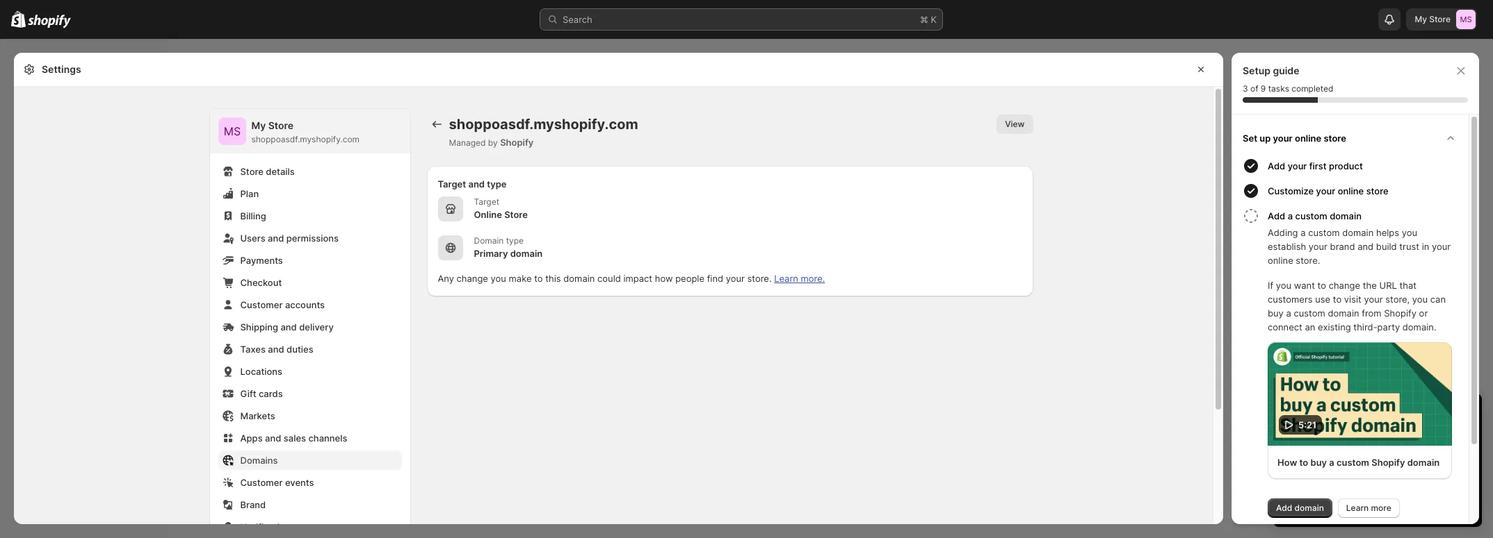 Task type: vqa. For each thing, say whether or not it's contained in the screenshot.
Shopify image
yes



Task type: locate. For each thing, give the bounding box(es) containing it.
store inside 'my store shoppoasdf.myshopify.com'
[[268, 120, 294, 131]]

or
[[1419, 308, 1428, 319]]

my store image up store details
[[218, 118, 246, 145]]

shopify right by
[[500, 137, 534, 148]]

type up target online store
[[487, 179, 507, 190]]

and right the apps at left bottom
[[265, 433, 281, 444]]

0 horizontal spatial my store image
[[218, 118, 246, 145]]

shipping
[[240, 322, 278, 333]]

shopify image
[[11, 11, 26, 28], [28, 14, 71, 28]]

type right domain
[[506, 236, 524, 246]]

customer down domains
[[240, 478, 283, 489]]

learn more. link
[[774, 273, 825, 284]]

how
[[1277, 458, 1297, 469]]

1 vertical spatial customer
[[240, 478, 283, 489]]

my inside 'my store shoppoasdf.myshopify.com'
[[251, 120, 266, 131]]

any
[[438, 273, 454, 284]]

cards
[[259, 389, 283, 400]]

customize
[[1399, 460, 1443, 471]]

this
[[545, 273, 561, 284]]

change
[[457, 273, 488, 284], [1329, 280, 1360, 291]]

1 vertical spatial target
[[474, 197, 499, 207]]

my store image
[[1456, 10, 1476, 29], [218, 118, 246, 145]]

my store
[[1415, 14, 1451, 24]]

customize
[[1268, 186, 1314, 197]]

domain inside add a custom domain button
[[1330, 211, 1362, 222]]

my for my store
[[1415, 14, 1427, 24]]

change inside settings dialog
[[457, 273, 488, 284]]

to right switch
[[1319, 432, 1327, 443]]

3 up "app"
[[1318, 446, 1323, 457]]

1 horizontal spatial learn
[[1346, 504, 1369, 514]]

billing
[[240, 211, 266, 222]]

add inside button
[[1268, 211, 1285, 222]]

0 vertical spatial shopify
[[500, 137, 534, 148]]

online
[[474, 209, 502, 220]]

domain up the make
[[510, 248, 543, 259]]

and right users
[[268, 233, 284, 244]]

and right taxes at bottom left
[[268, 344, 284, 355]]

target for target and type
[[438, 179, 466, 190]]

1 vertical spatial 3
[[1318, 446, 1323, 457]]

brand link
[[218, 496, 402, 515]]

settings dialog
[[14, 53, 1223, 539]]

if you want to change the url that customers use to visit your store, you can buy a custom domain from shopify or connect an existing third-party domain.
[[1268, 280, 1446, 333]]

online down product
[[1338, 186, 1364, 197]]

the
[[1363, 280, 1377, 291]]

set up your online store
[[1243, 133, 1346, 144]]

0 vertical spatial target
[[438, 179, 466, 190]]

adding
[[1268, 227, 1298, 239]]

$50 app store credit
[[1298, 460, 1385, 471]]

shop settings menu element
[[210, 109, 410, 539]]

settings
[[42, 63, 81, 75]]

3 inside 2 days left in your trial element
[[1318, 446, 1323, 457]]

$1/month
[[1375, 446, 1415, 457]]

0 horizontal spatial my
[[251, 120, 266, 131]]

customer for customer accounts
[[240, 300, 283, 311]]

in inside dropdown button
[[1360, 407, 1371, 423]]

1 vertical spatial learn
[[1346, 504, 1369, 514]]

store up add a custom domain button
[[1366, 186, 1388, 197]]

first inside 2 days left in your trial element
[[1298, 446, 1315, 457]]

3 left of
[[1243, 83, 1248, 94]]

add down how
[[1276, 504, 1292, 514]]

customer down the checkout at bottom
[[240, 300, 283, 311]]

online up add your first product
[[1295, 133, 1321, 144]]

store.
[[1296, 255, 1320, 266], [747, 273, 772, 284]]

store inside button
[[1324, 133, 1346, 144]]

buy down 'months'
[[1310, 458, 1327, 469]]

9
[[1261, 83, 1266, 94]]

and left build
[[1358, 241, 1374, 252]]

an
[[1305, 322, 1315, 333]]

and inside users and permissions "link"
[[268, 233, 284, 244]]

domains link
[[218, 451, 402, 471]]

target down managed
[[438, 179, 466, 190]]

build
[[1376, 241, 1397, 252]]

domain inside "add domain" link
[[1294, 504, 1324, 514]]

and inside the "taxes and duties" link
[[268, 344, 284, 355]]

notifications
[[240, 522, 295, 533]]

and down customer accounts
[[281, 322, 297, 333]]

to left this at bottom
[[534, 273, 543, 284]]

target up online
[[474, 197, 499, 207]]

0 horizontal spatial change
[[457, 273, 488, 284]]

want
[[1294, 280, 1315, 291]]

search
[[563, 14, 592, 25]]

store. down "establish"
[[1296, 255, 1320, 266]]

a down customers
[[1286, 308, 1291, 319]]

first 3 months for $1/month
[[1298, 446, 1415, 457]]

locations link
[[218, 362, 402, 382]]

0 horizontal spatial shopify image
[[11, 11, 26, 28]]

billing link
[[218, 207, 402, 226]]

domain down add a custom domain button
[[1342, 227, 1374, 239]]

details
[[266, 166, 295, 177]]

change up visit
[[1329, 280, 1360, 291]]

your inside 2 days left in your trial dropdown button
[[1375, 407, 1404, 423]]

shopify down store,
[[1384, 308, 1417, 319]]

to up use
[[1318, 280, 1326, 291]]

1 vertical spatial my
[[251, 120, 266, 131]]

store
[[1429, 14, 1451, 24], [268, 120, 294, 131], [240, 166, 263, 177], [504, 209, 528, 220]]

2 vertical spatial shopify
[[1371, 458, 1405, 469]]

0 vertical spatial my store image
[[1456, 10, 1476, 29]]

online down "establish"
[[1268, 255, 1293, 266]]

target for target online store
[[474, 197, 499, 207]]

learn
[[774, 273, 798, 284], [1346, 504, 1369, 514]]

and inside shipping and delivery "link"
[[281, 322, 297, 333]]

establish
[[1268, 241, 1306, 252]]

switch to a paid plan and get:
[[1287, 432, 1414, 443]]

1 horizontal spatial target
[[474, 197, 499, 207]]

change right any
[[457, 273, 488, 284]]

0 vertical spatial learn
[[774, 273, 798, 284]]

my store image right my store
[[1456, 10, 1476, 29]]

1 customer from the top
[[240, 300, 283, 311]]

2 vertical spatial add
[[1276, 504, 1292, 514]]

1 horizontal spatial buy
[[1310, 458, 1327, 469]]

customer accounts link
[[218, 296, 402, 315]]

0 horizontal spatial target
[[438, 179, 466, 190]]

target inside target online store
[[474, 197, 499, 207]]

bonus
[[1388, 474, 1414, 485]]

store up product
[[1324, 133, 1346, 144]]

online down $50 at bottom right
[[1298, 474, 1324, 485]]

learn more
[[1346, 504, 1391, 514]]

1 horizontal spatial plan
[[1389, 499, 1406, 509]]

customer for customer events
[[240, 478, 283, 489]]

domain right this at bottom
[[563, 273, 595, 284]]

payments link
[[218, 251, 402, 271]]

tasks
[[1268, 83, 1289, 94]]

1 vertical spatial store.
[[747, 273, 772, 284]]

shopify inside if you want to change the url that customers use to visit your store, you can buy a custom domain from shopify or connect an existing third-party domain.
[[1384, 308, 1417, 319]]

domain up existing
[[1328, 308, 1359, 319]]

store down $50 app store credit
[[1326, 474, 1348, 485]]

online inside button
[[1295, 133, 1321, 144]]

to inside settings dialog
[[534, 273, 543, 284]]

0 horizontal spatial plan
[[1358, 432, 1376, 443]]

0 vertical spatial customer
[[240, 300, 283, 311]]

shoppoasdf.myshopify.com up by
[[449, 116, 638, 133]]

customer
[[240, 300, 283, 311], [240, 478, 283, 489]]

1 vertical spatial add
[[1268, 211, 1285, 222]]

shoppoasdf.myshopify.com
[[449, 116, 638, 133], [251, 134, 360, 145]]

to down $1/month
[[1388, 460, 1397, 471]]

0 horizontal spatial shoppoasdf.myshopify.com
[[251, 134, 360, 145]]

left
[[1335, 407, 1356, 423]]

1 vertical spatial first
[[1298, 446, 1315, 457]]

store details
[[240, 166, 295, 177]]

store inside button
[[1366, 186, 1388, 197]]

custom down customize your online store
[[1295, 211, 1327, 222]]

if
[[1268, 280, 1273, 291]]

1 vertical spatial in
[[1360, 407, 1371, 423]]

custom up an
[[1294, 308, 1325, 319]]

add up adding
[[1268, 211, 1285, 222]]

domain inside adding a custom domain helps you establish your brand and build trust in your online store.
[[1342, 227, 1374, 239]]

channels
[[308, 433, 347, 444]]

locations
[[240, 366, 282, 378]]

trial
[[1408, 407, 1433, 423]]

managed by shopify
[[449, 137, 534, 148]]

in right "left"
[[1360, 407, 1371, 423]]

you inside settings dialog
[[491, 273, 506, 284]]

store inside to customize your online store and add bonus features
[[1326, 474, 1348, 485]]

1 horizontal spatial change
[[1329, 280, 1360, 291]]

add up customize
[[1268, 161, 1285, 172]]

buy up connect
[[1268, 308, 1284, 319]]

1 horizontal spatial in
[[1422, 241, 1429, 252]]

you up "trust"
[[1402, 227, 1417, 239]]

0 horizontal spatial buy
[[1268, 308, 1284, 319]]

plan up for
[[1358, 432, 1376, 443]]

custom down first 3 months for $1/month
[[1337, 458, 1369, 469]]

1 vertical spatial my store image
[[218, 118, 246, 145]]

store down 'months'
[[1336, 460, 1358, 471]]

0 vertical spatial my
[[1415, 14, 1427, 24]]

and down how to buy a custom shopify domain
[[1351, 474, 1367, 485]]

set up your online store button
[[1237, 123, 1463, 154]]

a right adding
[[1301, 227, 1306, 239]]

1 horizontal spatial my
[[1415, 14, 1427, 24]]

0 vertical spatial in
[[1422, 241, 1429, 252]]

add a custom domain button
[[1268, 204, 1463, 226]]

store. left learn more. link
[[747, 273, 772, 284]]

0 horizontal spatial in
[[1360, 407, 1371, 423]]

0 vertical spatial store.
[[1296, 255, 1320, 266]]

2 days left in your trial element
[[1273, 430, 1482, 528]]

add for add a custom domain
[[1268, 211, 1285, 222]]

0 vertical spatial shoppoasdf.myshopify.com
[[449, 116, 638, 133]]

and inside apps and sales channels link
[[265, 433, 281, 444]]

add for add your first product
[[1268, 161, 1285, 172]]

first up customize your online store
[[1309, 161, 1327, 172]]

1 vertical spatial shopify
[[1384, 308, 1417, 319]]

shopify down $1/month
[[1371, 458, 1405, 469]]

ms button
[[218, 118, 246, 145]]

your inside customize your online store button
[[1316, 186, 1335, 197]]

and up $1/month
[[1379, 432, 1395, 443]]

1 vertical spatial type
[[506, 236, 524, 246]]

a up adding
[[1288, 211, 1293, 222]]

0 vertical spatial buy
[[1268, 308, 1284, 319]]

domain down $50 at bottom right
[[1294, 504, 1324, 514]]

in right "trust"
[[1422, 241, 1429, 252]]

first up $50 at bottom right
[[1298, 446, 1315, 457]]

online inside adding a custom domain helps you establish your brand and build trust in your online store.
[[1268, 255, 1293, 266]]

1 horizontal spatial shoppoasdf.myshopify.com
[[449, 116, 638, 133]]

custom down add a custom domain
[[1308, 227, 1340, 239]]

from
[[1362, 308, 1382, 319]]

gift cards link
[[218, 385, 402, 404]]

plan down bonus
[[1389, 499, 1406, 509]]

0 vertical spatial 3
[[1243, 83, 1248, 94]]

pick your plan link
[[1287, 494, 1468, 514]]

any change you make to this domain could impact how people find your store. learn more.
[[438, 273, 825, 284]]

0 horizontal spatial 3
[[1243, 83, 1248, 94]]

view link
[[997, 115, 1033, 134]]

shoppoasdf.myshopify.com up store details link
[[251, 134, 360, 145]]

a left paid
[[1330, 432, 1335, 443]]

1 horizontal spatial store.
[[1296, 255, 1320, 266]]

domain inside domain type primary domain
[[510, 248, 543, 259]]

and
[[468, 179, 485, 190], [268, 233, 284, 244], [1358, 241, 1374, 252], [281, 322, 297, 333], [268, 344, 284, 355], [1379, 432, 1395, 443], [265, 433, 281, 444], [1351, 474, 1367, 485]]

my store shoppoasdf.myshopify.com
[[251, 120, 360, 145]]

brand
[[240, 500, 266, 511]]

0 horizontal spatial store.
[[747, 273, 772, 284]]

domain down customize your online store
[[1330, 211, 1362, 222]]

gift
[[240, 389, 256, 400]]

1 horizontal spatial 3
[[1318, 446, 1323, 457]]

a down 'months'
[[1329, 458, 1334, 469]]

0 horizontal spatial learn
[[774, 273, 798, 284]]

2 customer from the top
[[240, 478, 283, 489]]

party
[[1377, 322, 1400, 333]]

domain up features
[[1407, 458, 1440, 469]]

store,
[[1385, 294, 1410, 305]]

you left the make
[[491, 273, 506, 284]]

3 inside setup guide dialog
[[1243, 83, 1248, 94]]

1 vertical spatial shoppoasdf.myshopify.com
[[251, 134, 360, 145]]

add inside button
[[1268, 161, 1285, 172]]

3
[[1243, 83, 1248, 94], [1318, 446, 1323, 457]]

0 vertical spatial add
[[1268, 161, 1285, 172]]

1 horizontal spatial my store image
[[1456, 10, 1476, 29]]

of
[[1250, 83, 1258, 94]]

0 vertical spatial first
[[1309, 161, 1327, 172]]

apps
[[240, 433, 263, 444]]



Task type: describe. For each thing, give the bounding box(es) containing it.
customize your online store button
[[1268, 179, 1463, 204]]

custom inside if you want to change the url that customers use to visit your store, you can buy a custom domain from shopify or connect an existing third-party domain.
[[1294, 308, 1325, 319]]

plan link
[[218, 184, 402, 204]]

markets
[[240, 411, 275, 422]]

markets link
[[218, 407, 402, 426]]

pick
[[1350, 499, 1366, 509]]

completed
[[1292, 83, 1333, 94]]

accounts
[[285, 300, 325, 311]]

learn more link
[[1338, 499, 1400, 519]]

k
[[931, 14, 937, 25]]

change inside if you want to change the url that customers use to visit your store, you can buy a custom domain from shopify or connect an existing third-party domain.
[[1329, 280, 1360, 291]]

0 vertical spatial type
[[487, 179, 507, 190]]

add a custom domain
[[1268, 211, 1362, 222]]

app
[[1318, 460, 1334, 471]]

taxes and duties
[[240, 344, 313, 355]]

shoppoasdf.myshopify.com inside shop settings menu element
[[251, 134, 360, 145]]

add
[[1369, 474, 1386, 485]]

my for my store shoppoasdf.myshopify.com
[[251, 120, 266, 131]]

duties
[[287, 344, 313, 355]]

could
[[597, 273, 621, 284]]

months
[[1326, 446, 1358, 457]]

features
[[1417, 474, 1452, 485]]

people
[[675, 273, 704, 284]]

visit
[[1344, 294, 1361, 305]]

to right how
[[1299, 458, 1308, 469]]

your inside settings dialog
[[726, 273, 745, 284]]

domain inside if you want to change the url that customers use to visit your store, you can buy a custom domain from shopify or connect an existing third-party domain.
[[1328, 308, 1359, 319]]

by
[[488, 138, 498, 148]]

a inside adding a custom domain helps you establish your brand and build trust in your online store.
[[1301, 227, 1306, 239]]

trust
[[1399, 241, 1419, 252]]

learn inside settings dialog
[[774, 273, 798, 284]]

shopify inside settings dialog
[[500, 137, 534, 148]]

5:21
[[1298, 420, 1317, 431]]

first inside add your first product button
[[1309, 161, 1327, 172]]

your inside the "set up your online store" button
[[1273, 133, 1293, 144]]

pick your plan
[[1350, 499, 1406, 509]]

up
[[1260, 133, 1271, 144]]

custom inside adding a custom domain helps you establish your brand and build trust in your online store.
[[1308, 227, 1340, 239]]

online inside button
[[1338, 186, 1364, 197]]

domains
[[240, 455, 278, 467]]

learn inside learn more link
[[1346, 504, 1369, 514]]

a inside button
[[1288, 211, 1293, 222]]

users
[[240, 233, 265, 244]]

target and type
[[438, 179, 507, 190]]

buy inside if you want to change the url that customers use to visit your store, you can buy a custom domain from shopify or connect an existing third-party domain.
[[1268, 308, 1284, 319]]

setup guide dialog
[[1232, 53, 1479, 539]]

domain
[[474, 236, 504, 246]]

your inside to customize your online store and add bonus features
[[1445, 460, 1464, 471]]

add your first product button
[[1268, 154, 1463, 179]]

for
[[1360, 446, 1372, 457]]

$50
[[1298, 460, 1315, 471]]

and up online
[[468, 179, 485, 190]]

2 days left in your trial
[[1287, 407, 1433, 423]]

to customize your online store and add bonus features
[[1298, 460, 1464, 485]]

payments
[[240, 255, 283, 266]]

checkout link
[[218, 273, 402, 293]]

2
[[1287, 407, 1296, 423]]

helps
[[1376, 227, 1399, 239]]

events
[[285, 478, 314, 489]]

and inside adding a custom domain helps you establish your brand and build trust in your online store.
[[1358, 241, 1374, 252]]

guide
[[1273, 65, 1299, 76]]

a inside if you want to change the url that customers use to visit your store, you can buy a custom domain from shopify or connect an existing third-party domain.
[[1286, 308, 1291, 319]]

how
[[655, 273, 673, 284]]

to inside to customize your online store and add bonus features
[[1388, 460, 1397, 471]]

shipping and delivery link
[[218, 318, 402, 337]]

more
[[1371, 504, 1391, 514]]

your inside the pick your plan link
[[1369, 499, 1386, 509]]

online inside to customize your online store and add bonus features
[[1298, 474, 1324, 485]]

get:
[[1397, 432, 1414, 443]]

and inside to customize your online store and add bonus features
[[1351, 474, 1367, 485]]

store. inside adding a custom domain helps you establish your brand and build trust in your online store.
[[1296, 255, 1320, 266]]

to right use
[[1333, 294, 1342, 305]]

checkout
[[240, 277, 282, 289]]

brand
[[1330, 241, 1355, 252]]

5:21 button
[[1268, 343, 1452, 446]]

in inside adding a custom domain helps you establish your brand and build trust in your online store.
[[1422, 241, 1429, 252]]

domain.
[[1402, 322, 1436, 333]]

find
[[707, 273, 723, 284]]

1 vertical spatial buy
[[1310, 458, 1327, 469]]

more.
[[801, 273, 825, 284]]

type inside domain type primary domain
[[506, 236, 524, 246]]

primary
[[474, 248, 508, 259]]

users and permissions
[[240, 233, 339, 244]]

store inside target online store
[[504, 209, 528, 220]]

customers
[[1268, 294, 1313, 305]]

notifications link
[[218, 518, 402, 538]]

taxes and duties link
[[218, 340, 402, 360]]

view
[[1005, 119, 1025, 129]]

setup
[[1243, 65, 1270, 76]]

you inside adding a custom domain helps you establish your brand and build trust in your online store.
[[1402, 227, 1417, 239]]

use
[[1315, 294, 1330, 305]]

adding a custom domain helps you establish your brand and build trust in your online store.
[[1268, 227, 1451, 266]]

switch
[[1287, 432, 1316, 443]]

0 vertical spatial plan
[[1358, 432, 1376, 443]]

add for add domain
[[1276, 504, 1292, 514]]

managed
[[449, 138, 486, 148]]

url
[[1379, 280, 1397, 291]]

store. inside settings dialog
[[747, 273, 772, 284]]

store inside store details link
[[240, 166, 263, 177]]

your inside add your first product button
[[1288, 161, 1307, 172]]

custom inside add a custom domain button
[[1295, 211, 1327, 222]]

how to buy a custom shopify domain
[[1277, 458, 1440, 469]]

your inside if you want to change the url that customers use to visit your store, you can buy a custom domain from shopify or connect an existing third-party domain.
[[1364, 294, 1383, 305]]

you right 'if'
[[1276, 280, 1291, 291]]

apps and sales channels link
[[218, 429, 402, 449]]

1 horizontal spatial shopify image
[[28, 14, 71, 28]]

2 days left in your trial button
[[1273, 394, 1482, 423]]

add your first product
[[1268, 161, 1363, 172]]

add a custom domain element
[[1240, 226, 1463, 519]]

you up or
[[1412, 294, 1428, 305]]

mark add a custom domain as done image
[[1243, 208, 1259, 225]]

connect
[[1268, 322, 1302, 333]]

users and permissions link
[[218, 229, 402, 248]]

1 vertical spatial plan
[[1389, 499, 1406, 509]]

days
[[1300, 407, 1331, 423]]

⌘ k
[[920, 14, 937, 25]]

existing
[[1318, 322, 1351, 333]]

customer events link
[[218, 474, 402, 493]]

my store image inside shop settings menu element
[[218, 118, 246, 145]]



